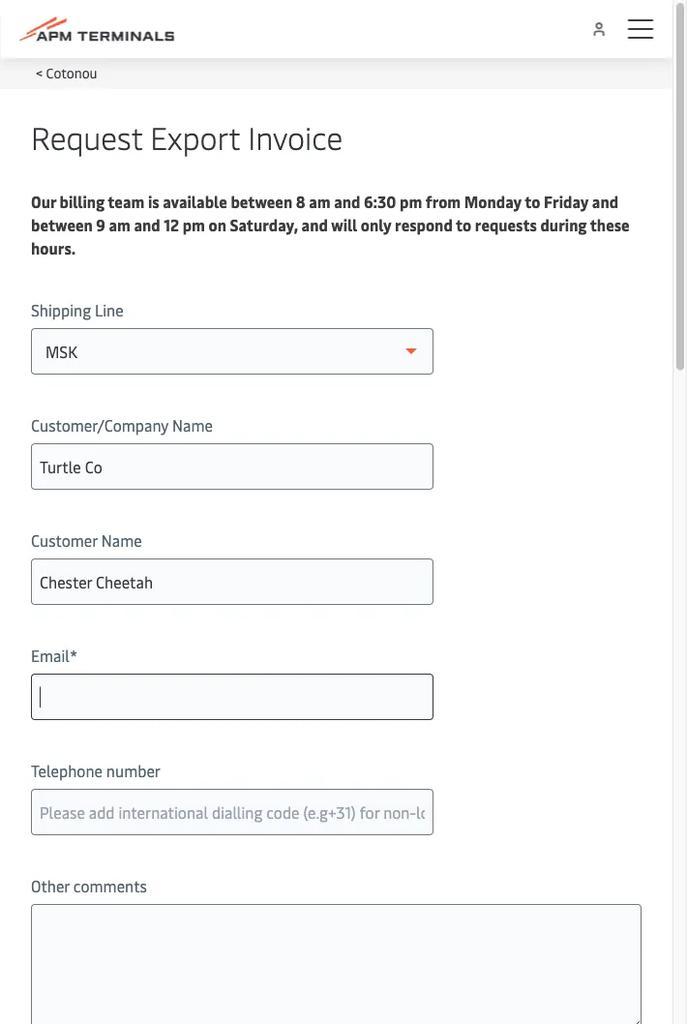Task type: describe. For each thing, give the bounding box(es) containing it.
9
[[96, 214, 105, 235]]

0 vertical spatial am
[[309, 191, 331, 212]]

customer/company
[[31, 414, 169, 435]]

cotonou
[[46, 63, 97, 81]]

1 vertical spatial between
[[31, 214, 93, 235]]

and up these
[[592, 191, 619, 212]]

Telephone number telephone field
[[31, 789, 434, 836]]

friday
[[544, 191, 589, 212]]

<
[[36, 63, 43, 81]]

Other comments text field
[[31, 904, 642, 1024]]

0 horizontal spatial am
[[109, 214, 131, 235]]

on
[[209, 214, 227, 235]]

our billing team is available between 8 am and 6:30 pm from monday to friday and between 9 am and 12 pm on saturday, and will only respond to requests during these hours.
[[31, 191, 630, 258]]

shipping
[[31, 299, 91, 320]]

1 vertical spatial to
[[456, 214, 472, 235]]

only
[[361, 214, 392, 235]]

team
[[108, 191, 145, 212]]

requests
[[475, 214, 537, 235]]

customer/company name
[[31, 414, 213, 435]]

billing
[[60, 191, 105, 212]]

from
[[426, 191, 461, 212]]

Email email field
[[31, 674, 434, 720]]

other comments
[[31, 875, 147, 896]]

cotonou link
[[46, 63, 97, 81]]

export
[[150, 116, 240, 157]]

request export invoice
[[31, 116, 343, 157]]

available
[[163, 191, 227, 212]]

request
[[31, 116, 143, 157]]

number
[[106, 760, 161, 781]]

and down 8 on the left top
[[302, 214, 328, 235]]

8
[[296, 191, 306, 212]]

and up will
[[334, 191, 361, 212]]



Task type: vqa. For each thing, say whether or not it's contained in the screenshot.
hours.
yes



Task type: locate. For each thing, give the bounding box(es) containing it.
1 horizontal spatial pm
[[400, 191, 422, 212]]

12
[[164, 214, 179, 235]]

and down is
[[134, 214, 160, 235]]

to
[[525, 191, 541, 212], [456, 214, 472, 235]]

1 horizontal spatial am
[[309, 191, 331, 212]]

name up customer/company name text field
[[172, 414, 213, 435]]

am right 8 on the left top
[[309, 191, 331, 212]]

shipping line
[[31, 299, 124, 320]]

0 vertical spatial to
[[525, 191, 541, 212]]

0 horizontal spatial pm
[[183, 214, 205, 235]]

1 vertical spatial am
[[109, 214, 131, 235]]

other
[[31, 875, 70, 896]]

1 vertical spatial name
[[101, 530, 142, 550]]

am
[[309, 191, 331, 212], [109, 214, 131, 235]]

these
[[590, 214, 630, 235]]

telephone number
[[31, 760, 161, 781]]

name for customer/company name
[[172, 414, 213, 435]]

1 horizontal spatial to
[[525, 191, 541, 212]]

comments
[[73, 875, 147, 896]]

respond
[[395, 214, 453, 235]]

0 vertical spatial between
[[231, 191, 293, 212]]

0 horizontal spatial to
[[456, 214, 472, 235]]

customer
[[31, 530, 98, 550]]

6:30
[[364, 191, 396, 212]]

pm right 12
[[183, 214, 205, 235]]

saturday,
[[230, 214, 298, 235]]

invoice
[[248, 116, 343, 157]]

line
[[95, 299, 124, 320]]

our
[[31, 191, 56, 212]]

1 horizontal spatial name
[[172, 414, 213, 435]]

to left friday at right top
[[525, 191, 541, 212]]

1 horizontal spatial between
[[231, 191, 293, 212]]

pm
[[400, 191, 422, 212], [183, 214, 205, 235]]

will
[[331, 214, 357, 235]]

am right 9 at the left top of page
[[109, 214, 131, 235]]

and
[[334, 191, 361, 212], [592, 191, 619, 212], [134, 214, 160, 235], [302, 214, 328, 235]]

hours.
[[31, 237, 76, 258]]

between
[[231, 191, 293, 212], [31, 214, 93, 235]]

customer name
[[31, 530, 142, 550]]

0 vertical spatial pm
[[400, 191, 422, 212]]

email
[[31, 645, 70, 666]]

to down 'from'
[[456, 214, 472, 235]]

pm up respond
[[400, 191, 422, 212]]

during
[[541, 214, 587, 235]]

Customer Name text field
[[31, 559, 434, 605]]

monday
[[465, 191, 522, 212]]

between up hours.
[[31, 214, 93, 235]]

is
[[148, 191, 159, 212]]

Customer/Company Name text field
[[31, 443, 434, 490]]

between up saturday, on the top left of the page
[[231, 191, 293, 212]]

telephone
[[31, 760, 103, 781]]

name right customer
[[101, 530, 142, 550]]

0 vertical spatial name
[[172, 414, 213, 435]]

name for customer name
[[101, 530, 142, 550]]

name
[[172, 414, 213, 435], [101, 530, 142, 550]]

< cotonou
[[36, 63, 97, 81]]

1 vertical spatial pm
[[183, 214, 205, 235]]

0 horizontal spatial between
[[31, 214, 93, 235]]

0 horizontal spatial name
[[101, 530, 142, 550]]



